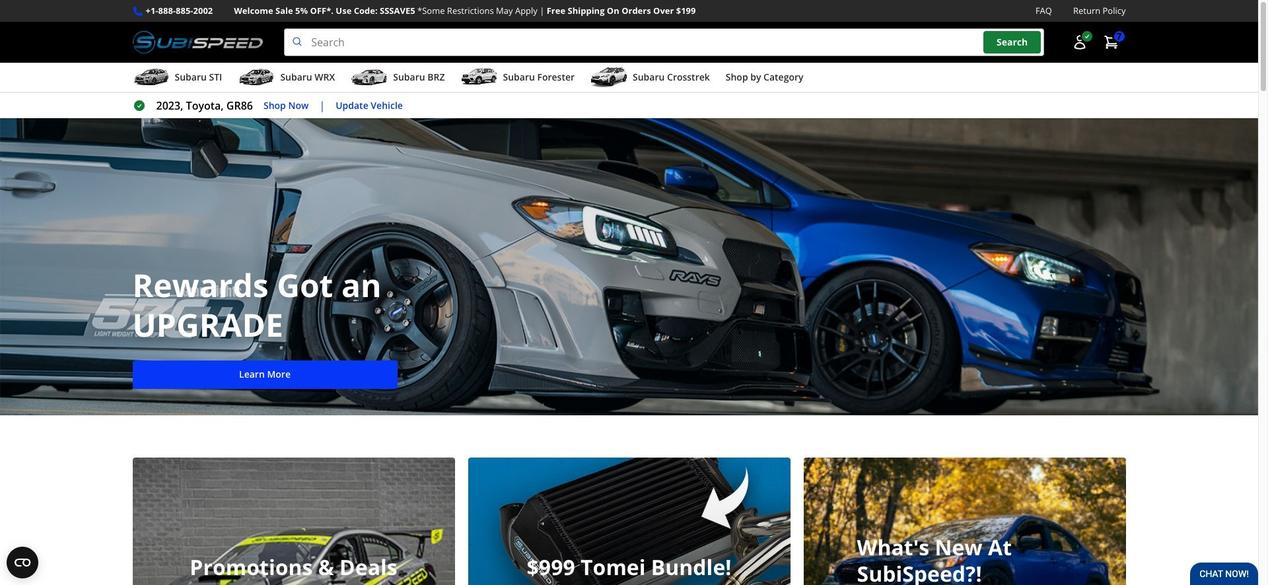 Task type: locate. For each thing, give the bounding box(es) containing it.
a subaru brz thumbnail image image
[[351, 67, 388, 87]]

deals image
[[132, 458, 455, 585]]

open widget image
[[7, 547, 38, 579]]

button image
[[1072, 34, 1087, 50]]

a subaru wrx thumbnail image image
[[238, 67, 275, 87]]

a subaru forester thumbnail image image
[[461, 67, 498, 87]]

a subaru crosstrek thumbnail image image
[[590, 67, 627, 87]]

search input field
[[284, 28, 1044, 56]]

earn rewards image
[[803, 458, 1126, 585]]

coilovers image
[[468, 458, 790, 585]]



Task type: describe. For each thing, give the bounding box(es) containing it.
a subaru sti thumbnail image image
[[132, 67, 169, 87]]

subispeed logo image
[[132, 28, 263, 56]]

rewards program image
[[0, 118, 1258, 416]]



Task type: vqa. For each thing, say whether or not it's contained in the screenshot.
Search button at the right
no



